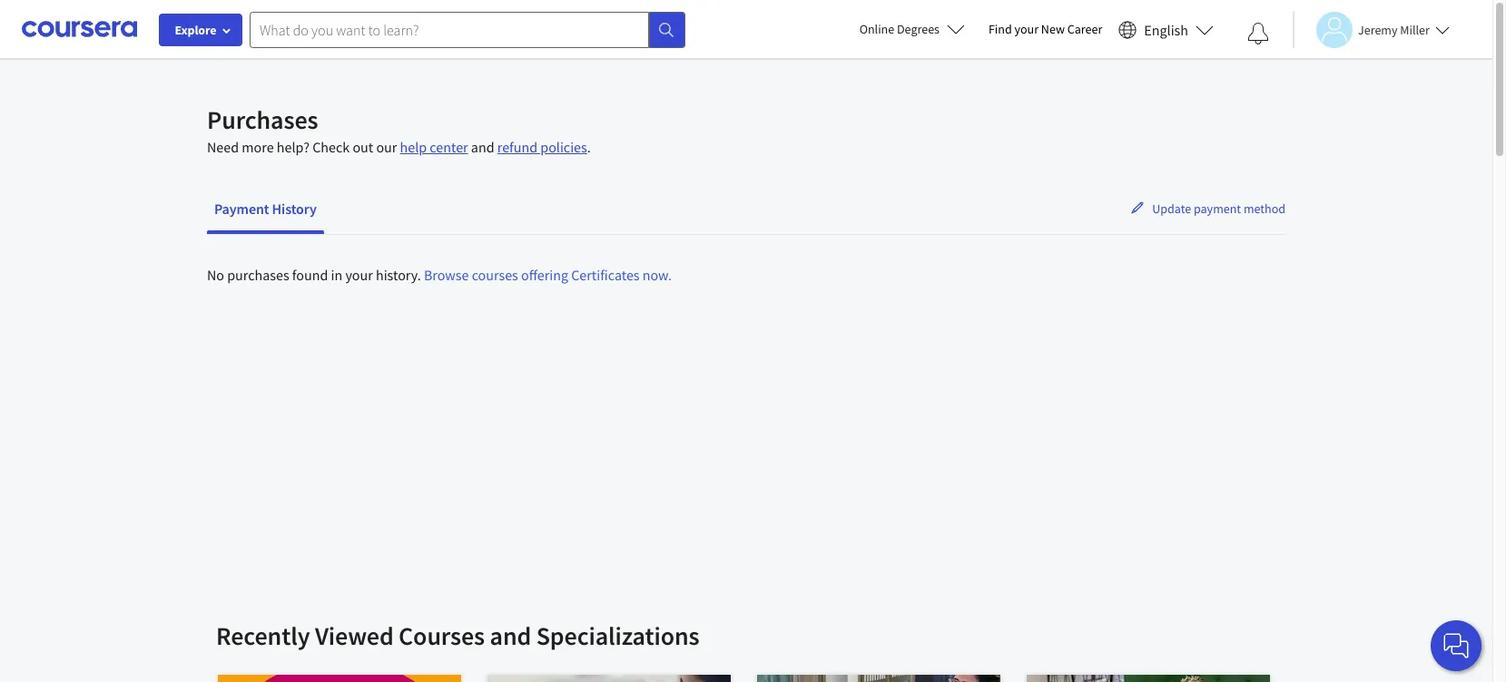 Task type: vqa. For each thing, say whether or not it's contained in the screenshot.
history.
yes



Task type: describe. For each thing, give the bounding box(es) containing it.
explore button
[[159, 14, 242, 46]]

refund policies link
[[497, 138, 587, 156]]

find your new career link
[[980, 18, 1112, 41]]

found
[[292, 266, 328, 284]]

update
[[1153, 201, 1192, 217]]

certificates
[[571, 266, 640, 284]]

specializations
[[536, 620, 700, 653]]

chat with us image
[[1442, 632, 1471, 661]]

coursera image
[[22, 15, 137, 44]]

no purchases found in your history. browse courses offering certificates now.
[[207, 266, 672, 284]]

jeremy
[[1359, 21, 1398, 38]]

history
[[272, 200, 317, 218]]

find your new career
[[989, 21, 1103, 37]]

payment
[[214, 200, 269, 218]]

need
[[207, 138, 239, 156]]

online degrees
[[860, 21, 940, 37]]

check
[[313, 138, 350, 156]]

new
[[1042, 21, 1065, 37]]

refund
[[497, 138, 538, 156]]

history.
[[376, 266, 421, 284]]

.
[[587, 138, 591, 156]]

method
[[1244, 201, 1286, 217]]

career
[[1068, 21, 1103, 37]]

purchases
[[207, 104, 318, 136]]

What do you want to learn? text field
[[250, 11, 649, 48]]

online
[[860, 21, 895, 37]]

purchases need more help? check out our help center and refund policies .
[[207, 104, 591, 156]]

recently
[[216, 620, 310, 653]]

now.
[[643, 266, 672, 284]]

payment history
[[214, 200, 317, 218]]

find
[[989, 21, 1012, 37]]

purchases
[[227, 266, 289, 284]]

no
[[207, 266, 224, 284]]

1 vertical spatial your
[[345, 266, 373, 284]]

policies
[[541, 138, 587, 156]]

courses
[[472, 266, 518, 284]]

our
[[376, 138, 397, 156]]



Task type: locate. For each thing, give the bounding box(es) containing it.
viewed
[[315, 620, 394, 653]]

0 vertical spatial your
[[1015, 21, 1039, 37]]

your
[[1015, 21, 1039, 37], [345, 266, 373, 284]]

browse
[[424, 266, 469, 284]]

english
[[1145, 20, 1189, 39]]

miller
[[1401, 21, 1430, 38]]

out
[[353, 138, 373, 156]]

jeremy miller button
[[1293, 11, 1450, 48]]

your right in in the left top of the page
[[345, 266, 373, 284]]

payment
[[1194, 201, 1242, 217]]

center
[[430, 138, 468, 156]]

recently viewed courses and specializations
[[216, 620, 700, 653]]

0 vertical spatial and
[[471, 138, 495, 156]]

in
[[331, 266, 343, 284]]

more
[[242, 138, 274, 156]]

and inside the purchases need more help? check out our help center and refund policies .
[[471, 138, 495, 156]]

help
[[400, 138, 427, 156]]

courses
[[399, 620, 485, 653]]

online degrees button
[[845, 9, 980, 49]]

and right courses
[[490, 620, 531, 653]]

recently viewed courses and specializations carousel element
[[207, 566, 1507, 683]]

update payment method link
[[1131, 201, 1286, 219]]

0 horizontal spatial your
[[345, 266, 373, 284]]

degrees
[[897, 21, 940, 37]]

1 horizontal spatial your
[[1015, 21, 1039, 37]]

offering
[[521, 266, 569, 284]]

help center link
[[400, 138, 468, 156]]

your right find
[[1015, 21, 1039, 37]]

1 vertical spatial and
[[490, 620, 531, 653]]

show notifications image
[[1248, 23, 1270, 45]]

payment history button
[[207, 187, 324, 231]]

english button
[[1112, 0, 1222, 59]]

help?
[[277, 138, 310, 156]]

explore
[[175, 22, 217, 38]]

browse courses offering certificates now. link
[[424, 266, 672, 284]]

update payment method
[[1153, 201, 1286, 217]]

and right center
[[471, 138, 495, 156]]

jeremy miller
[[1359, 21, 1430, 38]]

None search field
[[250, 11, 686, 48]]

and
[[471, 138, 495, 156], [490, 620, 531, 653]]



